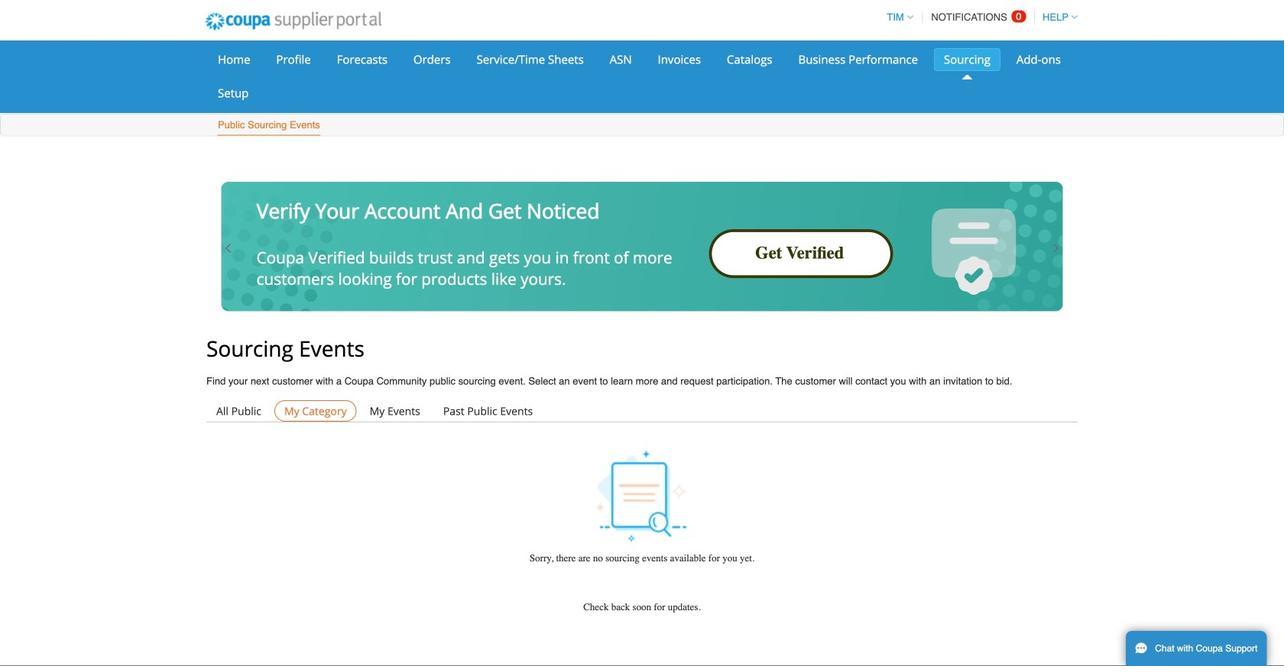 Task type: describe. For each thing, give the bounding box(es) containing it.
next image
[[1050, 242, 1062, 255]]

previous image
[[223, 242, 235, 255]]



Task type: locate. For each thing, give the bounding box(es) containing it.
navigation
[[880, 2, 1078, 32]]

tab list
[[206, 401, 1078, 422]]

coupa supplier portal image
[[195, 2, 392, 41]]



Task type: vqa. For each thing, say whether or not it's contained in the screenshot.
Coupa Supplier Portal image
yes



